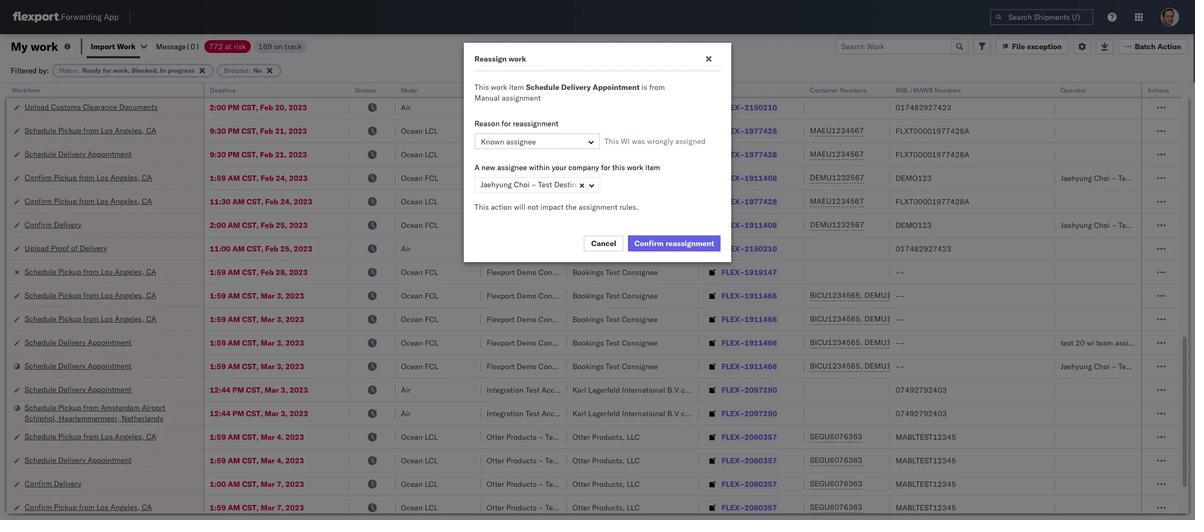 Task type: locate. For each thing, give the bounding box(es) containing it.
integration test account - on ag
[[487, 103, 602, 112], [487, 244, 602, 253], [573, 244, 688, 253]]

1919147
[[745, 267, 778, 277]]

2 vertical spatial maeu1234567
[[810, 196, 865, 206]]

2 4, from the top
[[277, 456, 284, 465]]

1:00
[[210, 479, 226, 489]]

numbers right container
[[841, 86, 867, 94]]

lagerfeld
[[589, 385, 620, 395], [594, 385, 626, 395], [589, 409, 620, 418], [594, 409, 626, 418]]

1 ocean from the top
[[401, 126, 423, 136]]

1 horizontal spatial digital
[[695, 79, 717, 89]]

work for this
[[491, 82, 508, 92]]

action
[[1158, 41, 1182, 51]]

9:30 up 11:30
[[210, 150, 226, 159]]

schedule pickup from los angeles, ca for third schedule pickup from los angeles, ca link from the top of the page
[[25, 290, 156, 300]]

2 integration test account - western digital from the left
[[573, 79, 717, 89]]

2 ocean lcl from the top
[[401, 150, 438, 159]]

schedule pickup from los angeles, ca for fifth schedule pickup from los angeles, ca link from the top
[[25, 432, 156, 441]]

1 vertical spatial reassignment
[[666, 239, 715, 248]]

c/o
[[681, 385, 694, 395], [681, 409, 694, 418]]

this up "manual"
[[475, 82, 489, 92]]

mar for 4th schedule pickup from los angeles, ca link from the top
[[261, 314, 275, 324]]

ocean lcl
[[401, 126, 438, 136], [401, 150, 438, 159], [401, 197, 438, 206], [401, 432, 438, 442], [401, 456, 438, 465], [401, 479, 438, 489], [401, 503, 438, 513]]

0 horizontal spatial western
[[579, 79, 607, 89]]

2 9:30 from the top
[[210, 150, 226, 159]]

within
[[529, 163, 550, 172]]

jaehyung
[[1061, 173, 1093, 183], [481, 180, 512, 189], [1061, 220, 1093, 230], [1061, 362, 1093, 371]]

0 vertical spatial 12:44
[[210, 385, 231, 395]]

2 7, from the top
[[277, 503, 284, 513]]

western right is
[[665, 79, 693, 89]]

bookings for 4th schedule pickup from los angeles, ca link from the top
[[573, 314, 604, 324]]

9 1:59 from the top
[[210, 503, 226, 513]]

digital left flex-2001714
[[695, 79, 717, 89]]

flex-1911408 for 1:59 am cst, feb 24, 2023
[[722, 173, 778, 183]]

2 resize handle column header from the left
[[337, 83, 350, 520]]

assignment up the reason for reassignment
[[502, 93, 541, 103]]

resize handle column header
[[191, 83, 203, 520], [337, 83, 350, 520], [383, 83, 396, 520], [469, 83, 482, 520], [555, 83, 567, 520], [687, 83, 700, 520], [792, 83, 805, 520], [878, 83, 891, 520], [1043, 83, 1056, 520], [1129, 83, 1142, 520], [1169, 83, 1181, 520]]

mawb1234
[[896, 79, 938, 89]]

0 vertical spatial reassignment
[[513, 119, 559, 128]]

1:59 for 4th schedule pickup from los angeles, ca link from the top
[[210, 314, 226, 324]]

demu1232567
[[810, 173, 865, 183], [810, 220, 865, 230], [865, 291, 919, 300], [865, 314, 919, 324], [865, 338, 919, 347], [865, 361, 919, 371]]

from inside schedule pickup from amsterdam airport schiphol, haarlemmermeer, netherlands
[[83, 403, 99, 412]]

bicu1234565, for 4th schedule delivery appointment link from the top
[[810, 361, 863, 371]]

0 vertical spatial 24,
[[276, 173, 287, 183]]

2 flex-1911408 from the top
[[722, 220, 778, 230]]

upload proof of delivery link
[[25, 243, 107, 253]]

work inside this work item schedule delivery appointment is from manual assignment
[[491, 82, 508, 92]]

: left no
[[249, 66, 251, 74]]

2 1977428 from the top
[[745, 150, 778, 159]]

1 1977428 from the top
[[745, 126, 778, 136]]

2 upload from the top
[[25, 243, 49, 253]]

confirm for 2:00 am cst, feb 25, 2023
[[25, 220, 52, 229]]

client
[[487, 86, 504, 94]]

2 otter products, llc from the top
[[573, 456, 640, 465]]

1 vertical spatial 12:44
[[210, 409, 231, 418]]

flexport demo consignee for third schedule delivery appointment link from the top
[[487, 338, 575, 348]]

21, for schedule pickup from los angeles, ca
[[275, 126, 287, 136]]

segu6076363 for schedule delivery appointment
[[810, 456, 863, 465]]

2:00 down deadline
[[210, 103, 226, 112]]

Search Shipments (/) text field
[[991, 9, 1094, 25]]

1 vertical spatial confirm pickup from los angeles, ca
[[25, 196, 152, 206]]

flex-1911466 for third schedule delivery appointment link from the top
[[722, 338, 778, 348]]

1 vertical spatial 07492792403
[[896, 409, 947, 418]]

flex-2150210 button
[[705, 100, 780, 115], [705, 100, 780, 115], [705, 241, 780, 256], [705, 241, 780, 256]]

demu1232567 for third schedule pickup from los angeles, ca link from the top of the page
[[865, 291, 919, 300]]

1 2150210 from the top
[[745, 103, 778, 112]]

flex-1977428
[[722, 126, 778, 136], [722, 150, 778, 159], [722, 197, 778, 206]]

work up "by:"
[[31, 39, 58, 54]]

confirm delivery link
[[25, 219, 81, 230], [25, 478, 81, 489]]

on
[[274, 41, 283, 51]]

feb up 28,
[[265, 244, 279, 253]]

this for this wi was wrongly assigned
[[605, 137, 619, 146]]

bookings for third schedule delivery appointment link from the top
[[573, 338, 604, 348]]

1 vertical spatial c/o
[[681, 409, 694, 418]]

upload
[[25, 102, 49, 112], [25, 243, 49, 253]]

1 12:44 pm cst, mar 3, 2023 from the top
[[210, 385, 308, 395]]

schedule for fifth schedule pickup from los angeles, ca link from the top
[[25, 432, 56, 441]]

4 1:59 from the top
[[210, 314, 226, 324]]

0 vertical spatial flex-1911408
[[722, 173, 778, 183]]

3 air from the top
[[401, 244, 411, 253]]

4 ocean lcl from the top
[[401, 432, 438, 442]]

feb up 1:59 am cst, feb 24, 2023
[[260, 150, 273, 159]]

schedule for third schedule delivery appointment link from the top
[[25, 338, 56, 347]]

1 vertical spatial upload
[[25, 243, 49, 253]]

1 21, from the top
[[275, 126, 287, 136]]

pickup for schedule pickup from amsterdam airport schiphol, haarlemmermeer, netherlands link
[[58, 403, 81, 412]]

1 integration test account - western digital from the left
[[487, 79, 631, 89]]

flex-1911466 for 4th schedule delivery appointment link from the top
[[722, 362, 778, 371]]

confirm delivery link for 2:00
[[25, 219, 81, 230]]

9 flex- from the top
[[722, 267, 745, 277]]

flexport demo consignee for 4th schedule pickup from los angeles, ca link from the top
[[487, 314, 575, 324]]

flex-1977428 for confirm pickup from los angeles, ca
[[722, 197, 778, 206]]

1 vertical spatial maeu1234567
[[810, 149, 865, 159]]

1 vertical spatial 2150210
[[745, 244, 778, 253]]

feb up 11:30 am cst, feb 24, 2023
[[261, 173, 274, 183]]

0 horizontal spatial digital
[[609, 79, 631, 89]]

flex-2060357 for schedule delivery appointment
[[722, 456, 778, 465]]

segu6076363
[[810, 432, 863, 442], [810, 456, 863, 465], [810, 479, 863, 489], [810, 503, 863, 512]]

0 vertical spatial 9:30 pm cst, feb 21, 2023
[[210, 126, 307, 136]]

0 horizontal spatial reassignment
[[513, 119, 559, 128]]

maeu1234567
[[810, 126, 865, 135], [810, 149, 865, 159], [810, 196, 865, 206]]

24, up 11:30 am cst, feb 24, 2023
[[276, 173, 287, 183]]

3 confirm pickup from los angeles, ca link from the top
[[25, 502, 152, 513]]

confirm pickup from los angeles, ca button
[[25, 172, 152, 184], [25, 196, 152, 207], [25, 502, 152, 514]]

otter products - test account for schedule pickup from los angeles, ca
[[487, 432, 590, 442]]

3 maeu1234567 from the top
[[810, 196, 865, 206]]

3 lcl from the top
[[425, 197, 438, 206]]

0 vertical spatial 07492792403
[[896, 385, 947, 395]]

this
[[613, 163, 625, 172]]

message (0)
[[156, 41, 200, 51]]

schedule pickup from los angeles, ca for fourth schedule pickup from los angeles, ca link from the bottom
[[25, 267, 156, 276]]

flex-2001714 button
[[705, 76, 780, 91], [705, 76, 780, 91]]

on
[[579, 103, 590, 112], [579, 244, 590, 253], [665, 244, 676, 253]]

3 otter products, llc from the top
[[573, 479, 640, 489]]

3 1911466 from the top
[[745, 338, 778, 348]]

confirm
[[25, 173, 52, 182], [25, 196, 52, 206], [25, 220, 52, 229], [635, 239, 664, 248], [25, 479, 52, 488], [25, 502, 52, 512]]

0 vertical spatial bleckmann
[[696, 385, 734, 395]]

3 mabltest12345 from the top
[[896, 479, 957, 489]]

3,
[[277, 291, 284, 301], [277, 314, 284, 324], [277, 338, 284, 348], [277, 362, 284, 371], [281, 385, 288, 395], [281, 409, 288, 418]]

pickup inside schedule pickup from amsterdam airport schiphol, haarlemmermeer, netherlands
[[58, 403, 81, 412]]

bookings for confirm pickup from los angeles, ca link related to 1:59 am cst, feb 24, 2023
[[573, 173, 604, 183]]

appointment for 2nd schedule delivery appointment link from the top of the page
[[88, 149, 132, 159]]

numbers right mbl/mawb
[[935, 86, 962, 94]]

07492792403
[[896, 385, 947, 395], [896, 409, 947, 418]]

9:30
[[210, 126, 226, 136], [210, 150, 226, 159]]

0 vertical spatial assignment
[[502, 93, 541, 103]]

1 vertical spatial flex-1977428
[[722, 150, 778, 159]]

manual
[[475, 93, 500, 103]]

1 horizontal spatial numbers
[[935, 86, 962, 94]]

track
[[285, 41, 302, 51]]

schedule inside schedule pickup from amsterdam airport schiphol, haarlemmermeer, netherlands
[[25, 403, 56, 412]]

1 horizontal spatial assignment
[[579, 202, 618, 212]]

status : ready for work, blocked, in progress
[[59, 66, 194, 74]]

1 vertical spatial 1911408
[[745, 220, 778, 230]]

confirm for 1:59 am cst, feb 24, 2023
[[25, 173, 52, 182]]

0 vertical spatial 21,
[[275, 126, 287, 136]]

schedule inside this work item schedule delivery appointment is from manual assignment
[[526, 82, 560, 92]]

2 vertical spatial confirm pickup from los angeles, ca button
[[25, 502, 152, 514]]

schedule pickup from amsterdam airport schiphol, haarlemmermeer, netherlands button
[[25, 402, 189, 425]]

2 vertical spatial assignment
[[1116, 338, 1155, 348]]

container
[[810, 86, 839, 94]]

3, for 4th schedule pickup from los angeles, ca link from the top
[[277, 314, 284, 324]]

1:59 for first schedule delivery appointment link from the bottom
[[210, 456, 226, 465]]

0 vertical spatial 1911408
[[745, 173, 778, 183]]

flxt00001977428a for schedule delivery appointment
[[896, 150, 970, 159]]

2 flex-2150210 from the top
[[722, 244, 778, 253]]

work right this
[[627, 163, 644, 172]]

assignee
[[506, 137, 536, 147], [498, 163, 527, 172]]

2 confirm delivery link from the top
[[25, 478, 81, 489]]

appointment for third schedule delivery appointment link from the top
[[88, 338, 132, 347]]

work up "manual"
[[491, 82, 508, 92]]

confirm pickup from los angeles, ca button for 1:59 am cst, feb 24, 2023
[[25, 172, 152, 184]]

1 otter products - test account from the top
[[487, 432, 590, 442]]

1 products from the top
[[507, 432, 537, 442]]

1 vertical spatial 7,
[[277, 503, 284, 513]]

1 horizontal spatial for
[[502, 119, 511, 128]]

3 1:59 am cst, mar 3, 2023 from the top
[[210, 338, 304, 348]]

1 vertical spatial 24,
[[280, 197, 292, 206]]

1911408 for 1:59 am cst, feb 24, 2023
[[745, 173, 778, 183]]

demo123 for 1:59 am cst, feb 24, 2023
[[896, 173, 932, 183]]

1 1:59 am cst, mar 3, 2023 from the top
[[210, 291, 304, 301]]

1 vertical spatial confirm delivery button
[[25, 478, 81, 490]]

10 ocean from the top
[[401, 362, 423, 371]]

flex-1911408
[[722, 173, 778, 183], [722, 220, 778, 230]]

mabltest12345 for confirm delivery
[[896, 479, 957, 489]]

-
[[572, 79, 577, 89], [658, 79, 663, 89], [572, 103, 577, 112], [524, 126, 529, 136], [610, 126, 615, 136], [524, 150, 529, 159], [610, 150, 615, 159], [1112, 173, 1117, 183], [532, 180, 536, 189], [524, 197, 529, 206], [610, 197, 615, 206], [1112, 220, 1117, 230], [572, 244, 577, 253], [658, 244, 663, 253], [896, 267, 901, 277], [901, 267, 906, 277], [896, 291, 901, 301], [901, 291, 906, 301], [896, 314, 901, 324], [901, 314, 906, 324], [896, 338, 901, 348], [901, 338, 906, 348], [896, 362, 901, 371], [901, 362, 906, 371], [1112, 362, 1117, 371], [572, 385, 577, 395], [572, 409, 577, 418], [539, 432, 544, 442], [539, 456, 544, 465], [539, 479, 544, 489], [539, 503, 544, 513]]

file exception
[[1013, 41, 1063, 51]]

bicu1234565, demu1232567
[[810, 291, 919, 300], [810, 314, 919, 324], [810, 338, 919, 347], [810, 361, 919, 371]]

3 resize handle column header from the left
[[383, 83, 396, 520]]

1 schedule delivery appointment button from the top
[[25, 78, 132, 90]]

1 vertical spatial b.v
[[668, 409, 679, 418]]

1 1:59 am cst, mar 4, 2023 from the top
[[210, 432, 304, 442]]

confirm for 1:00 am cst, mar 7, 2023
[[25, 479, 52, 488]]

3 ocean from the top
[[401, 173, 423, 183]]

7, for 1:00 am cst, mar 7, 2023
[[277, 479, 284, 489]]

2150210 up 1919147
[[745, 244, 778, 253]]

demu1232567 for 4th schedule delivery appointment link from the top
[[865, 361, 919, 371]]

4 schedule pickup from los angeles, ca from the top
[[25, 314, 156, 324]]

2 b.v from the top
[[668, 409, 679, 418]]

flex-2060357 for confirm delivery
[[722, 479, 778, 489]]

numbers for mbl/mawb numbers
[[935, 86, 962, 94]]

9:30 pm cst, feb 21, 2023 down 2:00 pm cst, feb 20, 2023
[[210, 126, 307, 136]]

products
[[507, 432, 537, 442], [507, 456, 537, 465], [507, 479, 537, 489], [507, 503, 537, 513]]

3 schedule delivery appointment link from the top
[[25, 337, 132, 348]]

1 vertical spatial 4,
[[277, 456, 284, 465]]

1 flexport from the top
[[487, 267, 515, 277]]

0 vertical spatial flex-2097290
[[722, 385, 778, 395]]

flex-2097290 button
[[705, 382, 780, 397], [705, 382, 780, 397], [705, 406, 780, 421], [705, 406, 780, 421]]

2 digital from the left
[[695, 79, 717, 89]]

otter products - test account for confirm delivery
[[487, 479, 590, 489]]

4,
[[277, 432, 284, 442], [277, 456, 284, 465]]

0 vertical spatial 4,
[[277, 432, 284, 442]]

1 vertical spatial confirm pickup from los angeles, ca link
[[25, 196, 152, 206]]

1 vertical spatial 2097290
[[745, 409, 778, 418]]

2 horizontal spatial assignment
[[1116, 338, 1155, 348]]

28,
[[276, 267, 287, 277]]

digital left is
[[609, 79, 631, 89]]

3, for third schedule delivery appointment link from the top
[[277, 338, 284, 348]]

0 horizontal spatial numbers
[[841, 86, 867, 94]]

1 2:00 from the top
[[210, 103, 226, 112]]

flex-1977428 button
[[705, 123, 780, 138], [705, 123, 780, 138], [705, 147, 780, 162], [705, 147, 780, 162], [705, 194, 780, 209], [705, 194, 780, 209]]

9:30 down deadline
[[210, 126, 226, 136]]

assigned
[[676, 137, 706, 146]]

1 products, from the top
[[592, 432, 625, 442]]

3 2060357 from the top
[[745, 479, 778, 489]]

1 maeu1234567 from the top
[[810, 126, 865, 135]]

0 vertical spatial demo123
[[896, 173, 932, 183]]

this left wi
[[605, 137, 619, 146]]

0 vertical spatial c/o
[[681, 385, 694, 395]]

airport
[[142, 403, 166, 412]]

1 horizontal spatial item
[[646, 163, 661, 172]]

products for confirm delivery
[[507, 479, 537, 489]]

2 vertical spatial for
[[601, 163, 611, 172]]

test
[[526, 79, 540, 89], [612, 79, 626, 89], [526, 103, 540, 112], [531, 126, 545, 136], [617, 126, 631, 136], [531, 150, 545, 159], [617, 150, 631, 159], [520, 173, 535, 183], [606, 173, 620, 183], [1119, 173, 1133, 183], [538, 180, 553, 189], [531, 197, 545, 206], [617, 197, 631, 206], [1119, 220, 1133, 230], [526, 244, 540, 253], [612, 244, 626, 253], [606, 267, 620, 277], [606, 291, 620, 301], [606, 314, 620, 324], [606, 338, 620, 348], [606, 362, 620, 371], [1119, 362, 1133, 371], [526, 385, 540, 395], [526, 409, 540, 418], [546, 432, 560, 442], [546, 456, 560, 465], [546, 479, 560, 489], [546, 503, 560, 513]]

jaehyung choi - test destination agent
[[1061, 173, 1196, 183], [481, 180, 616, 189], [1061, 220, 1196, 230], [1061, 362, 1196, 371]]

1 vertical spatial flxt00001977428a
[[896, 150, 970, 159]]

2 flex-2097290 from the top
[[722, 409, 778, 418]]

for left this
[[601, 163, 611, 172]]

3 flex- from the top
[[722, 126, 745, 136]]

0 vertical spatial 2097290
[[745, 385, 778, 395]]

schedule
[[25, 78, 56, 88], [526, 82, 560, 92], [25, 126, 56, 135], [25, 149, 56, 159], [25, 267, 56, 276], [25, 290, 56, 300], [25, 314, 56, 324], [25, 338, 56, 347], [25, 361, 56, 371], [25, 385, 56, 394], [25, 403, 56, 412], [25, 432, 56, 441], [25, 455, 56, 465]]

: left ready
[[77, 66, 79, 74]]

assignment right team
[[1116, 338, 1155, 348]]

9:30 pm cst, feb 21, 2023 for schedule delivery appointment
[[210, 150, 307, 159]]

wi
[[621, 137, 630, 146]]

item down the this wi was wrongly assigned on the top right of page
[[646, 163, 661, 172]]

feb
[[260, 79, 273, 89], [260, 103, 273, 112], [260, 126, 273, 136], [260, 150, 273, 159], [261, 173, 274, 183], [265, 197, 279, 206], [261, 220, 274, 230], [265, 244, 279, 253], [261, 267, 274, 277]]

0 vertical spatial item
[[509, 82, 524, 92]]

snooze
[[355, 86, 376, 94]]

25, for 11:00 am cst, feb 25, 2023
[[280, 244, 292, 253]]

0 vertical spatial confirm delivery button
[[25, 219, 81, 231]]

4 1:59 am cst, mar 3, 2023 from the top
[[210, 362, 304, 371]]

0 vertical spatial 12:44 pm cst, mar 3, 2023
[[210, 385, 308, 395]]

1 vertical spatial confirm delivery
[[25, 479, 81, 488]]

products,
[[592, 432, 625, 442], [592, 456, 625, 465], [592, 479, 625, 489], [592, 503, 625, 513]]

honeywell - test account up known assignee
[[487, 126, 575, 136]]

status
[[59, 66, 77, 74]]

demu1232567 for 4th schedule pickup from los angeles, ca link from the top
[[865, 314, 919, 324]]

0 vertical spatial confirm pickup from los angeles, ca button
[[25, 172, 152, 184]]

0 horizontal spatial for
[[103, 66, 112, 74]]

0 vertical spatial maeu1234567
[[810, 126, 865, 135]]

flex-2060357 button
[[705, 430, 780, 445], [705, 430, 780, 445], [705, 453, 780, 468], [705, 453, 780, 468], [705, 477, 780, 492], [705, 477, 780, 492], [705, 500, 780, 515], [705, 500, 780, 515]]

1 vertical spatial 1:59 am cst, mar 4, 2023
[[210, 456, 304, 465]]

flex-2060357 for schedule pickup from los angeles, ca
[[722, 432, 778, 442]]

confirm pickup from los angeles, ca for 1:59
[[25, 173, 152, 182]]

honeywell - test account down jaehyung choi - test destination agent option
[[487, 197, 575, 206]]

1 vertical spatial 017482927423
[[896, 244, 952, 253]]

agent
[[1176, 173, 1196, 183], [596, 180, 616, 189], [1176, 220, 1196, 230], [1176, 362, 1196, 371]]

flexport demo consignee for 4th schedule delivery appointment link from the top
[[487, 362, 575, 371]]

1 confirm pickup from los angeles, ca button from the top
[[25, 172, 152, 184]]

agent for 1:59 am cst, feb 24, 2023
[[1176, 173, 1196, 183]]

1:59 am cst, mar 4, 2023 for schedule delivery appointment
[[210, 456, 304, 465]]

4 schedule delivery appointment link from the top
[[25, 361, 132, 371]]

3 demo from the top
[[517, 314, 537, 324]]

item inside this work item schedule delivery appointment is from manual assignment
[[509, 82, 524, 92]]

b.v
[[668, 385, 679, 395], [668, 409, 679, 418]]

1 schedule pickup from los angeles, ca button from the top
[[25, 125, 156, 137]]

2 flex-1911466 from the top
[[722, 314, 778, 324]]

5 flexport demo consignee from the top
[[487, 362, 575, 371]]

7, up the 1:59 am cst, mar 7, 2023
[[277, 479, 284, 489]]

appointment for 5th schedule delivery appointment link
[[88, 385, 132, 394]]

0 vertical spatial b.v
[[668, 385, 679, 395]]

upload for upload customs clearance documents
[[25, 102, 49, 112]]

1 vertical spatial karl lagerfeld international b.v c/o bleckmann
[[573, 409, 734, 418]]

air for upload customs clearance documents
[[401, 103, 411, 112]]

numbers
[[841, 86, 867, 94], [935, 86, 962, 94]]

pm
[[228, 79, 240, 89], [228, 103, 240, 112], [228, 126, 240, 136], [228, 150, 240, 159], [233, 385, 244, 395], [233, 409, 244, 418]]

flxt00001977428a for schedule pickup from los angeles, ca
[[896, 126, 970, 136]]

upload proof of delivery
[[25, 243, 107, 253]]

3 1977428 from the top
[[745, 197, 778, 206]]

1 vertical spatial international
[[622, 409, 666, 418]]

confirm pickup from los angeles, ca for 11:30
[[25, 196, 152, 206]]

1 vertical spatial flex-1911408
[[722, 220, 778, 230]]

9:30 pm cst, feb 21, 2023 for schedule pickup from los angeles, ca
[[210, 126, 307, 136]]

1 vertical spatial flex-2097290
[[722, 409, 778, 418]]

2060357 for schedule delivery appointment
[[745, 456, 778, 465]]

5 air from the top
[[401, 409, 411, 418]]

consignee
[[573, 86, 604, 94], [536, 173, 572, 183], [622, 173, 658, 183], [539, 267, 575, 277], [622, 267, 658, 277], [539, 291, 575, 301], [622, 291, 658, 301], [539, 314, 575, 324], [622, 314, 658, 324], [539, 338, 575, 348], [622, 338, 658, 348], [539, 362, 575, 371], [622, 362, 658, 371]]

1:59 am cst, mar 4, 2023
[[210, 432, 304, 442], [210, 456, 304, 465]]

confirm delivery button for 2:00 am cst, feb 25, 2023
[[25, 219, 81, 231]]

mbl/mawb numbers button
[[891, 84, 1045, 95]]

schedule for 4th schedule pickup from los angeles, ca link from the top
[[25, 314, 56, 324]]

1 vertical spatial 21,
[[275, 150, 287, 159]]

25, up 28,
[[280, 244, 292, 253]]

12 flex- from the top
[[722, 338, 745, 348]]

7, down 1:00 am cst, mar 7, 2023 in the bottom of the page
[[277, 503, 284, 513]]

flex-2150210 up "flex-1919147"
[[722, 244, 778, 253]]

0 vertical spatial confirm pickup from los angeles, ca
[[25, 173, 152, 182]]

11 flex- from the top
[[722, 314, 745, 324]]

flex-2150210 down flex-2001714
[[722, 103, 778, 112]]

1 vertical spatial demo123
[[896, 220, 932, 230]]

consignee inside button
[[573, 86, 604, 94]]

0 vertical spatial assignee
[[506, 137, 536, 147]]

2 vertical spatial flxt00001977428a
[[896, 197, 970, 206]]

(0)
[[186, 41, 200, 51]]

for left 'work,'
[[103, 66, 112, 74]]

0 vertical spatial 017482927423
[[896, 103, 952, 112]]

mabltest12345 for schedule delivery appointment
[[896, 456, 957, 465]]

flxt00001977428a for confirm pickup from los angeles, ca
[[896, 197, 970, 206]]

2 vertical spatial this
[[475, 202, 489, 212]]

1 2060357 from the top
[[745, 432, 778, 442]]

assignee down the reason for reassignment
[[506, 137, 536, 147]]

1 vertical spatial assignment
[[579, 202, 618, 212]]

2 lcl from the top
[[425, 150, 438, 159]]

confirm pickup from los angeles, ca button for 11:30 am cst, feb 24, 2023
[[25, 196, 152, 207]]

1 horizontal spatial western
[[665, 79, 693, 89]]

1 flex-1911466 from the top
[[722, 291, 778, 301]]

western left is
[[579, 79, 607, 89]]

confirm delivery for 2:00 am cst, feb 25, 2023
[[25, 220, 81, 229]]

integration test account - karl lagerfeld
[[487, 385, 626, 395], [487, 409, 626, 418]]

2150210 down the 2001714
[[745, 103, 778, 112]]

assignment
[[502, 93, 541, 103], [579, 202, 618, 212], [1116, 338, 1155, 348]]

my
[[11, 39, 28, 54]]

confirm for 11:30 am cst, feb 24, 2023
[[25, 196, 52, 206]]

1 horizontal spatial :
[[249, 66, 251, 74]]

6 ocean fcl from the top
[[401, 338, 439, 348]]

1 vertical spatial 25,
[[280, 244, 292, 253]]

1 vertical spatial flex-2150210
[[722, 244, 778, 253]]

25, up 11:00 am cst, feb 25, 2023 on the left top of page
[[276, 220, 287, 230]]

1 vertical spatial this
[[605, 137, 619, 146]]

1 otter products, llc from the top
[[573, 432, 640, 442]]

otter products, llc
[[573, 432, 640, 442], [573, 456, 640, 465], [573, 479, 640, 489], [573, 503, 640, 513]]

upload left proof
[[25, 243, 49, 253]]

confirm inside button
[[635, 239, 664, 248]]

2 vertical spatial confirm pickup from los angeles, ca link
[[25, 502, 152, 513]]

1:59 for fifth schedule pickup from los angeles, ca link from the top
[[210, 432, 226, 442]]

1 vertical spatial 2:00
[[210, 220, 226, 230]]

flexport
[[487, 267, 515, 277], [487, 291, 515, 301], [487, 314, 515, 324], [487, 338, 515, 348], [487, 362, 515, 371]]

3 flex-1977428 from the top
[[722, 197, 778, 206]]

flex-
[[722, 79, 745, 89], [722, 103, 745, 112], [722, 126, 745, 136], [722, 150, 745, 159], [722, 173, 745, 183], [722, 197, 745, 206], [722, 220, 745, 230], [722, 244, 745, 253], [722, 267, 745, 277], [722, 291, 745, 301], [722, 314, 745, 324], [722, 338, 745, 348], [722, 362, 745, 371], [722, 385, 745, 395], [722, 409, 745, 418], [722, 432, 745, 442], [722, 456, 745, 465], [722, 479, 745, 489], [722, 503, 745, 513]]

bookings for 4th schedule delivery appointment link from the top
[[573, 362, 604, 371]]

3 products from the top
[[507, 479, 537, 489]]

2:00 for 2:00 am cst, feb 25, 2023
[[210, 220, 226, 230]]

1 confirm pickup from los angeles, ca from the top
[[25, 173, 152, 182]]

1 1911408 from the top
[[745, 173, 778, 183]]

this inside this work item schedule delivery appointment is from manual assignment
[[475, 82, 489, 92]]

work right the reassign
[[509, 54, 527, 64]]

for up known assignee
[[502, 119, 511, 128]]

delivery inside button
[[80, 243, 107, 253]]

1 vertical spatial 12:44 pm cst, mar 3, 2023
[[210, 409, 308, 418]]

integration test account - western digital
[[487, 79, 631, 89], [573, 79, 717, 89]]

assignment right the the
[[579, 202, 618, 212]]

0 vertical spatial 25,
[[276, 220, 287, 230]]

lcl
[[425, 126, 438, 136], [425, 150, 438, 159], [425, 197, 438, 206], [425, 432, 438, 442], [425, 456, 438, 465], [425, 479, 438, 489], [425, 503, 438, 513]]

snoozed : no
[[224, 66, 262, 74]]

017482927423
[[896, 103, 952, 112], [896, 244, 952, 253]]

of
[[71, 243, 78, 253]]

3 flex-1911466 from the top
[[722, 338, 778, 348]]

forwarding app link
[[13, 12, 119, 22]]

schedule for first schedule delivery appointment link from the top of the page
[[25, 78, 56, 88]]

0 vertical spatial confirm delivery
[[25, 220, 81, 229]]

4 ocean from the top
[[401, 197, 423, 206]]

16 flex- from the top
[[722, 432, 745, 442]]

2:00 down 11:30
[[210, 220, 226, 230]]

21, for schedule delivery appointment
[[275, 150, 287, 159]]

item right client
[[509, 82, 524, 92]]

3 ocean fcl from the top
[[401, 267, 439, 277]]

1 vertical spatial 9:30
[[210, 150, 226, 159]]

21, up 1:59 am cst, feb 24, 2023
[[275, 150, 287, 159]]

3 products, from the top
[[592, 479, 625, 489]]

2 horizontal spatial for
[[601, 163, 611, 172]]

1 vertical spatial 9:30 pm cst, feb 21, 2023
[[210, 150, 307, 159]]

0 vertical spatial 2:00
[[210, 103, 226, 112]]

confirm delivery button
[[25, 219, 81, 231], [25, 478, 81, 490]]

appointment for first schedule delivery appointment link from the bottom
[[88, 455, 132, 465]]

2 bicu1234565, demu1232567 from the top
[[810, 314, 919, 324]]

confirm pickup from los angeles, ca
[[25, 173, 152, 182], [25, 196, 152, 206], [25, 502, 152, 512]]

upload down workitem
[[25, 102, 49, 112]]

9:30 pm cst, feb 21, 2023 up 1:59 am cst, feb 24, 2023
[[210, 150, 307, 159]]

0 vertical spatial confirm delivery link
[[25, 219, 81, 230]]

1 vertical spatial confirm pickup from los angeles, ca button
[[25, 196, 152, 207]]

pickup for 4th schedule pickup from los angeles, ca link from the top
[[58, 314, 81, 324]]

0 vertical spatial 1:59 am cst, mar 4, 2023
[[210, 432, 304, 442]]

bookings
[[487, 173, 518, 183], [573, 173, 604, 183], [573, 267, 604, 277], [573, 291, 604, 301], [573, 314, 604, 324], [573, 338, 604, 348], [573, 362, 604, 371]]

1 vertical spatial bleckmann
[[696, 409, 734, 418]]

2 mabltest12345 from the top
[[896, 456, 957, 465]]

flex-1977428 for schedule delivery appointment
[[722, 150, 778, 159]]

17 flex- from the top
[[722, 456, 745, 465]]

Search Work text field
[[835, 38, 952, 54]]

1 vertical spatial 1977428
[[745, 150, 778, 159]]

reassignment
[[513, 119, 559, 128], [666, 239, 715, 248]]

1 vertical spatial confirm delivery link
[[25, 478, 81, 489]]

0 vertical spatial 1977428
[[745, 126, 778, 136]]

jaehyung choi - test destination agent option
[[481, 180, 616, 189]]

21, down 20,
[[275, 126, 287, 136]]

1 numbers from the left
[[841, 86, 867, 94]]

1 horizontal spatial reassignment
[[666, 239, 715, 248]]

2 vertical spatial confirm pickup from los angeles, ca
[[25, 502, 152, 512]]

los
[[101, 126, 113, 135], [97, 173, 109, 182], [97, 196, 109, 206], [101, 267, 113, 276], [101, 290, 113, 300], [101, 314, 113, 324], [101, 432, 113, 441], [97, 502, 109, 512]]

6 schedule delivery appointment button from the top
[[25, 455, 132, 467]]

2 vertical spatial 1977428
[[745, 197, 778, 206]]

1 schedule pickup from los angeles, ca from the top
[[25, 126, 156, 135]]

2023
[[289, 79, 307, 89], [289, 103, 307, 112], [289, 126, 307, 136], [289, 150, 307, 159], [289, 173, 308, 183], [294, 197, 313, 206], [289, 220, 308, 230], [294, 244, 313, 253], [289, 267, 308, 277], [286, 291, 304, 301], [286, 314, 304, 324], [286, 338, 304, 348], [286, 362, 304, 371], [290, 385, 308, 395], [290, 409, 308, 418], [286, 432, 304, 442], [286, 456, 304, 465], [286, 479, 304, 489], [286, 503, 304, 513]]

0 vertical spatial upload
[[25, 102, 49, 112]]

known
[[481, 137, 505, 147]]

destination for 1:59 am cst, mar 3, 2023
[[1135, 362, 1175, 371]]

6 ocean from the top
[[401, 267, 423, 277]]

this left action
[[475, 202, 489, 212]]

21,
[[275, 126, 287, 136], [275, 150, 287, 159]]

0 vertical spatial international
[[622, 385, 666, 395]]

0 vertical spatial 9:30
[[210, 126, 226, 136]]

assignee right new
[[498, 163, 527, 172]]

18 flex- from the top
[[722, 479, 745, 489]]

24, down 1:59 am cst, feb 24, 2023
[[280, 197, 292, 206]]

otter products, llc for confirm delivery
[[573, 479, 640, 489]]



Task type: vqa. For each thing, say whether or not it's contained in the screenshot.
ttt within "ttt Dec 20, 2026 at 12:39 am"
no



Task type: describe. For each thing, give the bounding box(es) containing it.
14 flex- from the top
[[722, 385, 745, 395]]

mar for 5th schedule delivery appointment link
[[265, 385, 279, 395]]

1977428 for schedule pickup from los angeles, ca
[[745, 126, 778, 136]]

proof
[[51, 243, 69, 253]]

flex-1919147
[[722, 267, 778, 277]]

mode
[[401, 86, 418, 94]]

bicu1234565, for 4th schedule pickup from los angeles, ca link from the top
[[810, 314, 863, 324]]

6 ocean lcl from the top
[[401, 479, 438, 489]]

4 mabltest12345 from the top
[[896, 503, 957, 513]]

2 -- from the top
[[896, 291, 906, 301]]

5 schedule delivery appointment from the top
[[25, 385, 132, 394]]

segu6076363 for schedule pickup from los angeles, ca
[[810, 432, 863, 442]]

1 flex- from the top
[[722, 79, 745, 89]]

2:00 for 2:00 pm cst, feb 20, 2023
[[210, 103, 226, 112]]

this work item schedule delivery appointment is from manual assignment
[[475, 82, 665, 103]]

import work
[[91, 41, 136, 51]]

1977428 for confirm pickup from los angeles, ca
[[745, 197, 778, 206]]

13 ocean from the top
[[401, 479, 423, 489]]

ready
[[82, 66, 101, 74]]

agent for 2:00 am cst, feb 25, 2023
[[1176, 220, 1196, 230]]

cancel button
[[584, 236, 624, 252]]

jaehyung for 1:59 am cst, mar 3, 2023
[[1061, 362, 1093, 371]]

mar for third schedule pickup from los angeles, ca link from the top of the page
[[261, 291, 275, 301]]

4 products, from the top
[[592, 503, 625, 513]]

20
[[1076, 338, 1086, 348]]

reassign work
[[475, 54, 527, 64]]

1 vertical spatial for
[[502, 119, 511, 128]]

6 schedule delivery appointment link from the top
[[25, 455, 132, 465]]

air for upload proof of delivery
[[401, 244, 411, 253]]

1 demo from the top
[[517, 267, 537, 277]]

1 flex-2150210 from the top
[[722, 103, 778, 112]]

segu6076363 for confirm delivery
[[810, 479, 863, 489]]

the
[[566, 202, 577, 212]]

mode button
[[396, 84, 471, 95]]

0 vertical spatial for
[[103, 66, 112, 74]]

9 resize handle column header from the left
[[1043, 83, 1056, 520]]

6 resize handle column header from the left
[[687, 83, 700, 520]]

flex-1977428 for schedule pickup from los angeles, ca
[[722, 126, 778, 136]]

pickup for fourth schedule pickup from los angeles, ca link from the bottom
[[58, 267, 81, 276]]

2 karl lagerfeld international b.v c/o bleckmann from the top
[[573, 409, 734, 418]]

4 flex- from the top
[[722, 150, 745, 159]]

otter products, llc for schedule pickup from los angeles, ca
[[573, 432, 640, 442]]

maeu1234567 for schedule delivery appointment
[[810, 149, 865, 159]]

this for this action will not impact the assignment rules.
[[475, 202, 489, 212]]

1977428 for schedule delivery appointment
[[745, 150, 778, 159]]

operator
[[1061, 86, 1087, 94]]

2:30
[[210, 79, 226, 89]]

flexport. image
[[13, 12, 61, 22]]

1 vertical spatial assignee
[[498, 163, 527, 172]]

confirm delivery for 1:00 am cst, mar 7, 2023
[[25, 479, 81, 488]]

appointment inside this work item schedule delivery appointment is from manual assignment
[[593, 82, 640, 92]]

1:00 am cst, mar 7, 2023
[[210, 479, 304, 489]]

2 bleckmann from the top
[[696, 409, 734, 418]]

4 flexport from the top
[[487, 338, 515, 348]]

2 2150210 from the top
[[745, 244, 778, 253]]

no
[[253, 66, 262, 74]]

2 western from the left
[[665, 79, 693, 89]]

2 schedule pickup from los angeles, ca button from the top
[[25, 290, 156, 302]]

test
[[1061, 338, 1074, 348]]

4 bicu1234565, demu1232567 from the top
[[810, 361, 919, 371]]

confirm pickup from los angeles, ca link for 11:30 am cst, feb 24, 2023
[[25, 196, 152, 206]]

deadline button
[[204, 84, 339, 95]]

app
[[104, 12, 119, 22]]

work for my
[[31, 39, 58, 54]]

customs
[[51, 102, 81, 112]]

1 ocean lcl from the top
[[401, 126, 438, 136]]

workitem
[[12, 86, 40, 94]]

schiphol,
[[25, 414, 57, 423]]

1 c/o from the top
[[681, 385, 694, 395]]

24, for 1:59 am cst, feb 24, 2023
[[276, 173, 287, 183]]

1:59 for third schedule pickup from los angeles, ca link from the top of the page
[[210, 291, 226, 301]]

5 ocean lcl from the top
[[401, 456, 438, 465]]

1 schedule delivery appointment link from the top
[[25, 78, 132, 89]]

filtered by:
[[11, 66, 49, 75]]

4 schedule delivery appointment from the top
[[25, 361, 132, 371]]

a
[[475, 163, 480, 172]]

2 schedule delivery appointment link from the top
[[25, 149, 132, 159]]

a new assignee within your company for this work item
[[475, 163, 661, 172]]

schedule for 2nd schedule delivery appointment link from the top of the page
[[25, 149, 56, 159]]

20,
[[275, 103, 287, 112]]

jaehyung for 2:00 am cst, feb 25, 2023
[[1061, 220, 1093, 230]]

1 schedule delivery appointment from the top
[[25, 78, 132, 88]]

forwarding
[[61, 12, 102, 22]]

mbl/mawb numbers
[[896, 86, 962, 94]]

confirm pickup from los angeles, ca link for 1:59 am cst, feb 24, 2023
[[25, 172, 152, 183]]

11:30
[[210, 197, 231, 206]]

1 fcl from the top
[[425, 173, 439, 183]]

4 schedule pickup from los angeles, ca link from the top
[[25, 313, 156, 324]]

action
[[491, 202, 512, 212]]

cancel
[[592, 239, 617, 248]]

3 bicu1234565, demu1232567 from the top
[[810, 338, 919, 347]]

14 ocean from the top
[[401, 503, 423, 513]]

batch
[[1135, 41, 1156, 51]]

4 llc from the top
[[627, 503, 640, 513]]

clearance
[[83, 102, 117, 112]]

upload customs clearance documents
[[25, 102, 158, 112]]

bookings for third schedule pickup from los angeles, ca link from the top of the page
[[573, 291, 604, 301]]

1 schedule pickup from los angeles, ca link from the top
[[25, 125, 156, 136]]

demu1232567 for third schedule delivery appointment link from the top
[[865, 338, 919, 347]]

11:00
[[210, 244, 231, 253]]

2 integration test account - karl lagerfeld from the top
[[487, 409, 626, 418]]

work for reassign
[[509, 54, 527, 64]]

1 b.v from the top
[[668, 385, 679, 395]]

1 western from the left
[[579, 79, 607, 89]]

7 ocean from the top
[[401, 291, 423, 301]]

honeywell - test account up this
[[573, 150, 661, 159]]

integration test account - on ag down impact
[[487, 244, 602, 253]]

6 flex- from the top
[[722, 197, 745, 206]]

4 products from the top
[[507, 503, 537, 513]]

llc for schedule delivery appointment
[[627, 456, 640, 465]]

4 schedule pickup from los angeles, ca button from the top
[[25, 431, 156, 443]]

filtered
[[11, 66, 37, 75]]

2 1911466 from the top
[[745, 314, 778, 324]]

2 07492792403 from the top
[[896, 409, 947, 418]]

name
[[506, 86, 523, 94]]

4 segu6076363 from the top
[[810, 503, 863, 512]]

5 schedule delivery appointment button from the top
[[25, 384, 132, 396]]

reassign
[[475, 54, 507, 64]]

this wi was wrongly assigned
[[605, 137, 706, 146]]

forwarding app
[[61, 12, 119, 22]]

snoozed
[[224, 66, 249, 74]]

pm for the upload customs clearance documents link
[[228, 103, 240, 112]]

schedule for 4th schedule delivery appointment link from the top
[[25, 361, 56, 371]]

169
[[258, 41, 272, 51]]

is
[[642, 82, 648, 92]]

schedule for 5th schedule delivery appointment link
[[25, 385, 56, 394]]

12 ocean from the top
[[401, 456, 423, 465]]

work,
[[113, 66, 130, 74]]

honeywell - test account up wi
[[573, 126, 661, 136]]

feb up 11:00 am cst, feb 25, 2023 on the left top of page
[[261, 220, 274, 230]]

numbers for container numbers
[[841, 86, 867, 94]]

flex-1911466 for third schedule pickup from los angeles, ca link from the top of the page
[[722, 291, 778, 301]]

message
[[156, 41, 186, 51]]

9:30 for schedule delivery appointment
[[210, 150, 226, 159]]

delivery inside this work item schedule delivery appointment is from manual assignment
[[562, 82, 591, 92]]

progress
[[168, 66, 194, 74]]

reason
[[475, 119, 500, 128]]

1:59 am cst, feb 24, 2023
[[210, 173, 308, 183]]

by:
[[39, 66, 49, 75]]

honeywell - test account up within
[[487, 150, 575, 159]]

25, for 2:00 am cst, feb 25, 2023
[[276, 220, 287, 230]]

3 ocean lcl from the top
[[401, 197, 438, 206]]

7 resize handle column header from the left
[[792, 83, 805, 520]]

3 schedule pickup from los angeles, ca button from the top
[[25, 313, 156, 325]]

feb left 17,
[[260, 79, 273, 89]]

from inside this work item schedule delivery appointment is from manual assignment
[[650, 82, 665, 92]]

8 flex- from the top
[[722, 244, 745, 253]]

pm for 2nd schedule delivery appointment link from the top of the page
[[228, 150, 240, 159]]

3, for third schedule pickup from los angeles, ca link from the top of the page
[[277, 291, 284, 301]]

feb left 28,
[[261, 267, 274, 277]]

1 air from the top
[[401, 79, 411, 89]]

1 lcl from the top
[[425, 126, 438, 136]]

4 flex-2060357 from the top
[[722, 503, 778, 513]]

4 fcl from the top
[[425, 291, 439, 301]]

3, for 5th schedule delivery appointment link
[[281, 385, 288, 395]]

7 ocean lcl from the top
[[401, 503, 438, 513]]

7, for 1:59 am cst, mar 7, 2023
[[277, 503, 284, 513]]

5 demo from the top
[[517, 362, 537, 371]]

11:00 am cst, feb 25, 2023
[[210, 244, 313, 253]]

flex-1911466 for 4th schedule pickup from los angeles, ca link from the top
[[722, 314, 778, 324]]

mabltest12345 for schedule pickup from los angeles, ca
[[896, 432, 957, 442]]

1 2097290 from the top
[[745, 385, 778, 395]]

amsterdam
[[101, 403, 140, 412]]

integration test account - on ag down client name button
[[487, 103, 602, 112]]

honeywell - test account down this
[[573, 197, 661, 206]]

at
[[225, 41, 232, 51]]

4 resize handle column header from the left
[[469, 83, 482, 520]]

169 on track
[[258, 41, 302, 51]]

exception
[[1028, 41, 1063, 51]]

company
[[569, 163, 599, 172]]

1 1:59 from the top
[[210, 173, 226, 183]]

pm for 1st schedule pickup from los angeles, ca link
[[228, 126, 240, 136]]

wi
[[1088, 338, 1095, 348]]

import work button
[[91, 41, 136, 51]]

this for this work item schedule delivery appointment is from manual assignment
[[475, 82, 489, 92]]

mbl/mawb
[[896, 86, 934, 94]]

772 at risk
[[209, 41, 246, 51]]

jaehyung choi - test destination agent for 1:59 am cst, feb 24, 2023
[[1061, 173, 1196, 183]]

13 flex- from the top
[[722, 362, 745, 371]]

container numbers button
[[805, 84, 880, 95]]

17,
[[275, 79, 287, 89]]

24, for 11:30 am cst, feb 24, 2023
[[280, 197, 292, 206]]

9:30 for schedule pickup from los angeles, ca
[[210, 126, 226, 136]]

1:59 for third schedule delivery appointment link from the top
[[210, 338, 226, 348]]

2 12:44 from the top
[[210, 409, 231, 418]]

1 bleckmann from the top
[[696, 385, 734, 395]]

pickup for fifth schedule pickup from los angeles, ca link from the top
[[58, 432, 81, 441]]

1 international from the top
[[622, 385, 666, 395]]

feb left 20,
[[260, 103, 273, 112]]

will
[[514, 202, 526, 212]]

19 flex- from the top
[[722, 503, 745, 513]]

1 07492792403 from the top
[[896, 385, 947, 395]]

not
[[528, 202, 539, 212]]

3 schedule delivery appointment from the top
[[25, 338, 132, 347]]

2 schedule delivery appointment from the top
[[25, 149, 132, 159]]

jaehyung for 1:59 am cst, feb 24, 2023
[[1061, 173, 1093, 183]]

reassignment inside button
[[666, 239, 715, 248]]

assignment inside this work item schedule delivery appointment is from manual assignment
[[502, 93, 541, 103]]

agent for 1:59 am cst, mar 3, 2023
[[1176, 362, 1196, 371]]

in
[[160, 66, 166, 74]]

jaehyung choi - test destination agent for 1:59 am cst, mar 3, 2023
[[1061, 362, 1196, 371]]

11:30 am cst, feb 24, 2023
[[210, 197, 313, 206]]

reason for reassignment
[[475, 119, 559, 128]]

: for snoozed
[[249, 66, 251, 74]]

client name button
[[482, 84, 557, 95]]

5 schedule delivery appointment link from the top
[[25, 384, 132, 395]]

netherlands
[[122, 414, 164, 423]]

haarlemmermeer,
[[59, 414, 120, 423]]

schedule for third schedule pickup from los angeles, ca link from the top of the page
[[25, 290, 56, 300]]

1 bicu1234565, demu1232567 from the top
[[810, 291, 919, 300]]

products for schedule pickup from los angeles, ca
[[507, 432, 537, 442]]

destination for 1:59 am cst, feb 24, 2023
[[1135, 173, 1175, 183]]

mar for 4th schedule delivery appointment link from the top
[[261, 362, 275, 371]]

choi for 1:59 am cst, mar 3, 2023
[[1095, 362, 1110, 371]]

2 12:44 pm cst, mar 3, 2023 from the top
[[210, 409, 308, 418]]

your
[[552, 163, 567, 172]]

2 1:59 am cst, mar 3, 2023 from the top
[[210, 314, 304, 324]]

5 ocean fcl from the top
[[401, 314, 439, 324]]

1 vertical spatial item
[[646, 163, 661, 172]]

destination for 2:00 am cst, feb 25, 2023
[[1135, 220, 1175, 230]]

15 flex- from the top
[[722, 409, 745, 418]]

017482927423 for 2:00 pm cst, feb 20, 2023
[[896, 103, 952, 112]]

schedule pickup from los angeles, ca for 4th schedule pickup from los angeles, ca link from the top
[[25, 314, 156, 324]]

schedule pickup from amsterdam airport schiphol, haarlemmermeer, netherlands link
[[25, 402, 189, 424]]

risk
[[234, 41, 246, 51]]

schedule for 1st schedule pickup from los angeles, ca link
[[25, 126, 56, 135]]

4 1911466 from the top
[[745, 362, 778, 371]]

blocked,
[[132, 66, 159, 74]]

3 schedule delivery appointment button from the top
[[25, 337, 132, 349]]

1 12:44 from the top
[[210, 385, 231, 395]]

maeu1234567 for schedule pickup from los angeles, ca
[[810, 126, 865, 135]]

1 digital from the left
[[609, 79, 631, 89]]

schedule pickup from amsterdam airport schiphol, haarlemmermeer, netherlands
[[25, 403, 166, 423]]

deadline
[[210, 86, 236, 94]]

feb down 2:00 pm cst, feb 20, 2023
[[260, 126, 273, 136]]

7 fcl from the top
[[425, 362, 439, 371]]

workitem button
[[6, 84, 193, 95]]

choi for 1:59 am cst, feb 24, 2023
[[1095, 173, 1110, 183]]

integration test account - on ag down rules.
[[573, 244, 688, 253]]

mar for fifth schedule pickup from los angeles, ca link from the top
[[261, 432, 275, 442]]

maeu1234567 for confirm pickup from los angeles, ca
[[810, 196, 865, 206]]

pm for 5th schedule delivery appointment link
[[233, 385, 244, 395]]

2 2097290 from the top
[[745, 409, 778, 418]]

rules.
[[620, 202, 639, 212]]

2:00 am cst, feb 25, 2023
[[210, 220, 308, 230]]

4 lcl from the top
[[425, 432, 438, 442]]

2 international from the top
[[622, 409, 666, 418]]

my work
[[11, 39, 58, 54]]

2:30 pm cst, feb 17, 2023
[[210, 79, 307, 89]]

upload proof of delivery button
[[25, 243, 107, 255]]

2 flex- from the top
[[722, 103, 745, 112]]

5 fcl from the top
[[425, 314, 439, 324]]

work
[[117, 41, 136, 51]]

confirm delivery button for 1:00 am cst, mar 7, 2023
[[25, 478, 81, 490]]

6 lcl from the top
[[425, 479, 438, 489]]

products, for schedule delivery appointment
[[592, 456, 625, 465]]

3 schedule pickup from los angeles, ca link from the top
[[25, 290, 156, 301]]

products, for confirm delivery
[[592, 479, 625, 489]]

flex-1911408 for 2:00 am cst, feb 25, 2023
[[722, 220, 778, 230]]

schedule for schedule pickup from amsterdam airport schiphol, haarlemmermeer, netherlands link
[[25, 403, 56, 412]]

1 integration test account - karl lagerfeld from the top
[[487, 385, 626, 395]]

feb down 1:59 am cst, feb 24, 2023
[[265, 197, 279, 206]]

3 fcl from the top
[[425, 267, 439, 277]]

file
[[1013, 41, 1026, 51]]



